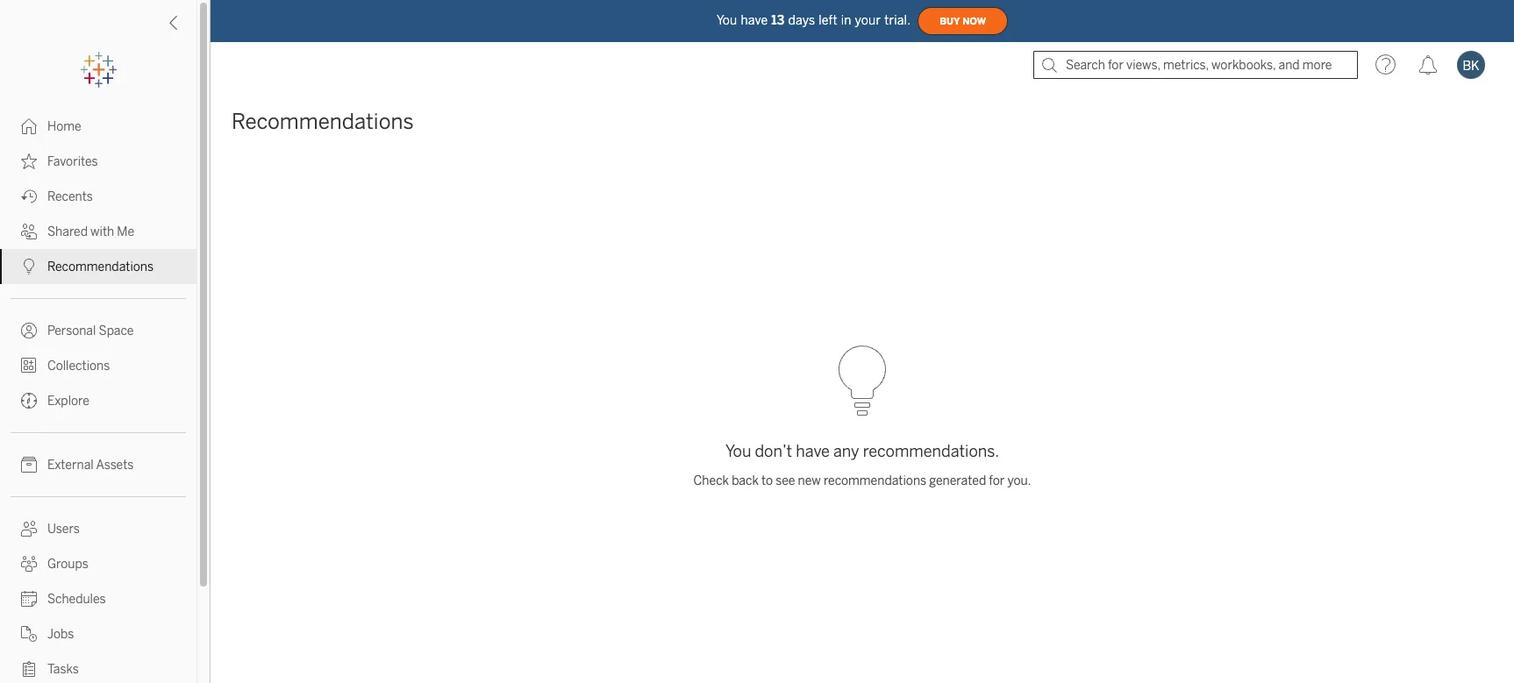 Task type: describe. For each thing, give the bounding box(es) containing it.
schedules link
[[0, 582, 197, 617]]

explore
[[47, 394, 89, 409]]

buy
[[940, 15, 960, 27]]

tasks link
[[0, 652, 197, 684]]

trial.
[[885, 13, 911, 28]]

any
[[834, 442, 860, 461]]

you for you don't have any recommendations.
[[726, 442, 752, 461]]

left
[[819, 13, 838, 28]]

recommendations.
[[863, 442, 1000, 461]]

home
[[47, 119, 81, 134]]

your
[[855, 13, 881, 28]]

favorites link
[[0, 144, 197, 179]]

home link
[[0, 109, 197, 144]]

for
[[989, 473, 1005, 488]]

space
[[99, 324, 134, 339]]

buy now
[[940, 15, 986, 27]]

navigation panel element
[[0, 53, 197, 684]]

users
[[47, 522, 80, 537]]

users link
[[0, 512, 197, 547]]

to
[[762, 473, 773, 488]]

groups link
[[0, 547, 197, 582]]

now
[[963, 15, 986, 27]]

new
[[798, 473, 821, 488]]

jobs link
[[0, 617, 197, 652]]

recents link
[[0, 179, 197, 214]]

shared
[[47, 225, 88, 240]]

tasks
[[47, 663, 79, 677]]

main navigation. press the up and down arrow keys to access links. element
[[0, 109, 197, 684]]

in
[[841, 13, 852, 28]]

collections link
[[0, 348, 197, 383]]

schedules
[[47, 592, 106, 607]]

external assets
[[47, 458, 134, 473]]

you have 13 days left in your trial.
[[717, 13, 911, 28]]

explore link
[[0, 383, 197, 419]]

you.
[[1008, 473, 1031, 488]]

days
[[788, 13, 815, 28]]

recommendations link
[[0, 249, 197, 284]]

favorites
[[47, 154, 98, 169]]

collections
[[47, 359, 110, 374]]

shared with me
[[47, 225, 134, 240]]

1 vertical spatial have
[[796, 442, 830, 461]]



Task type: vqa. For each thing, say whether or not it's contained in the screenshot.
Explore / default / World Indicators /
no



Task type: locate. For each thing, give the bounding box(es) containing it.
13
[[772, 13, 785, 28]]

0 vertical spatial have
[[741, 13, 768, 28]]

0 vertical spatial you
[[717, 13, 737, 28]]

1 horizontal spatial recommendations
[[232, 109, 414, 134]]

personal space
[[47, 324, 134, 339]]

have up new
[[796, 442, 830, 461]]

you left 13
[[717, 13, 737, 28]]

0 vertical spatial recommendations
[[232, 109, 414, 134]]

shared with me link
[[0, 214, 197, 249]]

recommendations inside recommendations link
[[47, 260, 154, 275]]

0 horizontal spatial have
[[741, 13, 768, 28]]

1 vertical spatial recommendations
[[47, 260, 154, 275]]

groups
[[47, 557, 88, 572]]

generated
[[930, 473, 987, 488]]

0 horizontal spatial recommendations
[[47, 260, 154, 275]]

buy now button
[[918, 7, 1008, 35]]

have left 13
[[741, 13, 768, 28]]

external assets link
[[0, 448, 197, 483]]

personal
[[47, 324, 96, 339]]

you up back
[[726, 442, 752, 461]]

personal space link
[[0, 313, 197, 348]]

check
[[694, 473, 729, 488]]

you for you have 13 days left in your trial.
[[717, 13, 737, 28]]

recommendations
[[824, 473, 927, 488]]

back
[[732, 473, 759, 488]]

have
[[741, 13, 768, 28], [796, 442, 830, 461]]

you don't have any recommendations.
[[726, 442, 1000, 461]]

don't
[[755, 442, 793, 461]]

assets
[[96, 458, 134, 473]]

external
[[47, 458, 94, 473]]

recents
[[47, 190, 93, 204]]

me
[[117, 225, 134, 240]]

see
[[776, 473, 795, 488]]

Search for views, metrics, workbooks, and more text field
[[1034, 51, 1358, 79]]

1 vertical spatial you
[[726, 442, 752, 461]]

you
[[717, 13, 737, 28], [726, 442, 752, 461]]

check back to see new recommendations generated for you.
[[694, 473, 1031, 488]]

with
[[90, 225, 114, 240]]

1 horizontal spatial have
[[796, 442, 830, 461]]

recommendations
[[232, 109, 414, 134], [47, 260, 154, 275]]

jobs
[[47, 627, 74, 642]]



